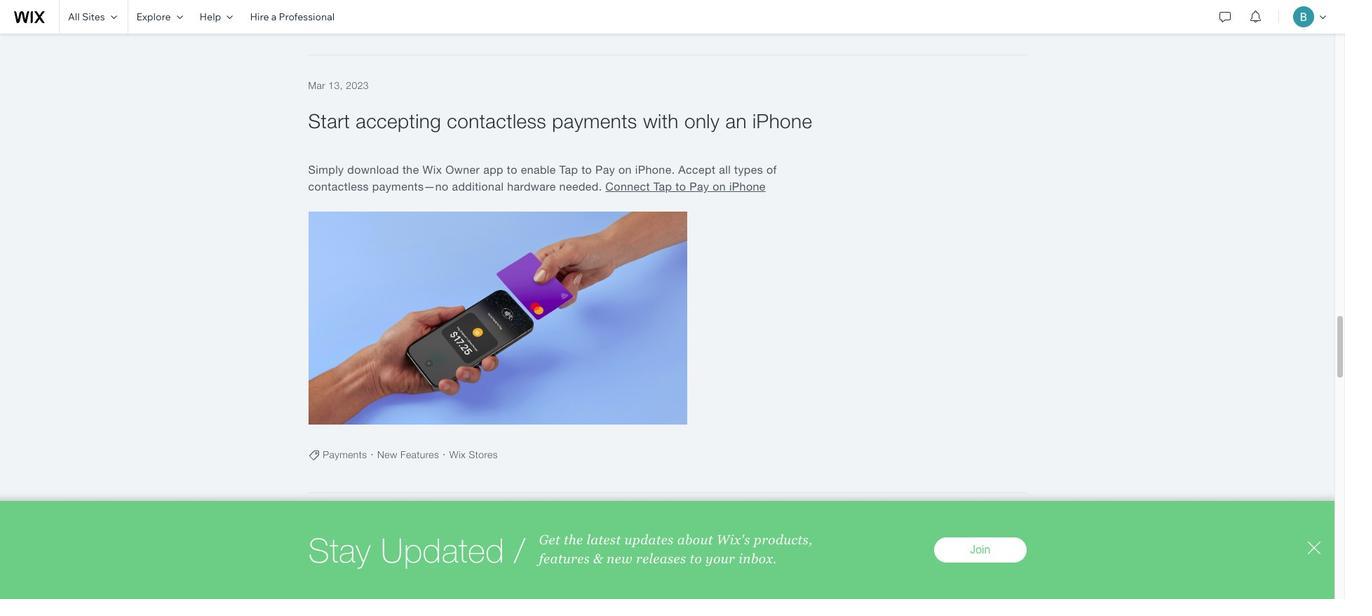 Task type: locate. For each thing, give the bounding box(es) containing it.
hire a professional link
[[242, 0, 343, 34]]

explore
[[137, 11, 171, 23]]

help
[[200, 11, 221, 23]]

help button
[[191, 0, 242, 34]]



Task type: vqa. For each thing, say whether or not it's contained in the screenshot.
Email
no



Task type: describe. For each thing, give the bounding box(es) containing it.
all
[[68, 11, 80, 23]]

sites
[[82, 11, 105, 23]]

all sites
[[68, 11, 105, 23]]

hire a professional
[[250, 11, 335, 23]]

hire
[[250, 11, 269, 23]]

a
[[271, 11, 277, 23]]

professional
[[279, 11, 335, 23]]



